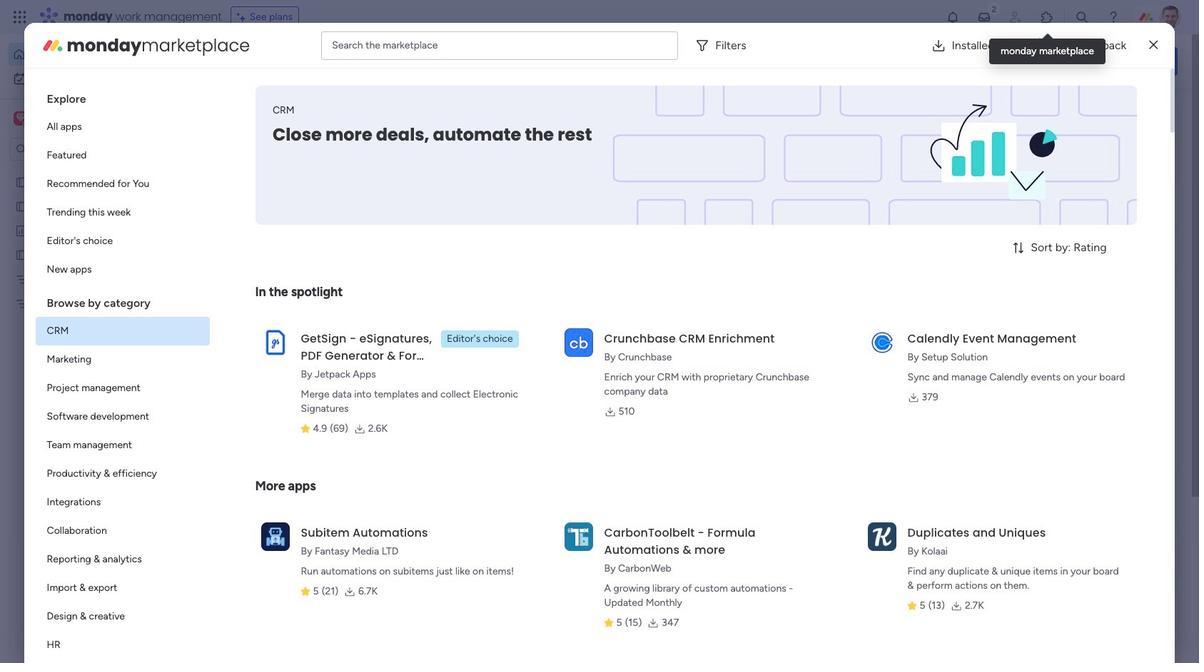 Task type: vqa. For each thing, say whether or not it's contained in the screenshot.
MY
no



Task type: describe. For each thing, give the bounding box(es) containing it.
public board image
[[15, 248, 29, 261]]

2 element
[[365, 538, 382, 555]]

2 image
[[988, 1, 1001, 17]]

1 check circle image from the top
[[986, 134, 995, 145]]

1 public board image from the top
[[15, 175, 29, 189]]

v2 bolt switch image
[[1087, 53, 1095, 69]]

v2 user feedback image
[[976, 53, 986, 69]]

public dashboard image
[[15, 224, 29, 237]]

templates image image
[[977, 287, 1165, 386]]

monday marketplace image
[[1041, 10, 1055, 24]]

notifications image
[[946, 10, 961, 24]]

see plans image
[[237, 9, 250, 25]]

1 vertical spatial dapulse x slim image
[[1157, 104, 1174, 121]]

0 vertical spatial dapulse x slim image
[[1150, 37, 1159, 54]]

banner logo image
[[859, 86, 1120, 225]]

1 circle o image from the top
[[986, 171, 995, 181]]

getting started element
[[964, 520, 1178, 578]]

workspace selection element
[[14, 110, 119, 129]]

monday marketplace image
[[41, 34, 64, 57]]



Task type: locate. For each thing, give the bounding box(es) containing it.
list box
[[35, 80, 210, 663], [0, 167, 182, 508]]

2 check circle image from the top
[[986, 152, 995, 163]]

quick search results list box
[[221, 134, 930, 498]]

0 vertical spatial circle o image
[[986, 171, 995, 181]]

0 vertical spatial check circle image
[[986, 134, 995, 145]]

help image
[[1107, 10, 1121, 24]]

1 vertical spatial circle o image
[[986, 189, 995, 199]]

0 vertical spatial heading
[[35, 80, 210, 113]]

1 vertical spatial heading
[[35, 284, 210, 317]]

search everything image
[[1076, 10, 1090, 24]]

circle o image
[[986, 171, 995, 181], [986, 189, 995, 199]]

1 vertical spatial check circle image
[[986, 152, 995, 163]]

2 heading from the top
[[35, 284, 210, 317]]

option
[[9, 43, 174, 66], [9, 67, 174, 90], [35, 113, 210, 141], [35, 141, 210, 170], [0, 169, 182, 172], [35, 170, 210, 199], [35, 199, 210, 227], [35, 227, 210, 256], [35, 256, 210, 284], [35, 317, 210, 346], [35, 346, 210, 374], [35, 374, 210, 403], [35, 403, 210, 431], [35, 431, 210, 460], [35, 460, 210, 488], [35, 488, 210, 517], [35, 517, 210, 546], [35, 546, 210, 574], [35, 574, 210, 603], [35, 603, 210, 631], [35, 631, 210, 660]]

update feed image
[[978, 10, 992, 24]]

app logo image
[[261, 328, 290, 357], [565, 328, 593, 357], [868, 328, 897, 357], [565, 523, 593, 551], [261, 523, 290, 551], [868, 523, 897, 551]]

workspace image
[[14, 111, 28, 126]]

1 vertical spatial public board image
[[15, 199, 29, 213]]

workspace image
[[16, 111, 26, 126]]

heading
[[35, 80, 210, 113], [35, 284, 210, 317]]

terry turtle image
[[1160, 6, 1183, 29]]

dapulse x slim image
[[1150, 37, 1159, 54], [1157, 104, 1174, 121]]

0 vertical spatial public board image
[[15, 175, 29, 189]]

check circle image
[[986, 134, 995, 145], [986, 152, 995, 163]]

1 heading from the top
[[35, 80, 210, 113]]

public board image
[[15, 175, 29, 189], [15, 199, 29, 213]]

2 circle o image from the top
[[986, 189, 995, 199]]

2 public board image from the top
[[15, 199, 29, 213]]

select product image
[[13, 10, 27, 24]]

Search in workspace field
[[30, 141, 119, 157]]



